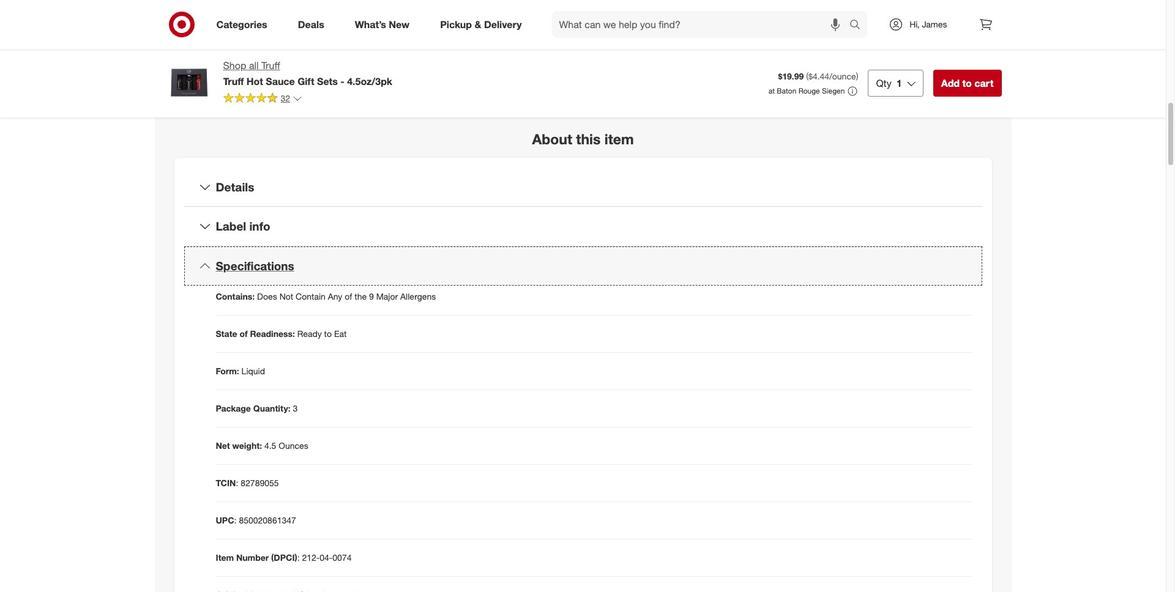 Task type: describe. For each thing, give the bounding box(es) containing it.
1 vertical spatial of
[[240, 329, 248, 339]]

pickup & delivery link
[[430, 11, 537, 38]]

day
[[744, 2, 758, 13]]

&
[[475, 18, 481, 30]]

0 vertical spatial details
[[799, 2, 825, 13]]

4.5oz/3pk
[[347, 75, 392, 87]]

advertisement region
[[598, 31, 1002, 78]]

shop all truff truff hot sauce gift sets - 4.5oz/3pk
[[223, 59, 392, 87]]

liquid
[[242, 366, 265, 376]]

details button
[[184, 168, 982, 207]]

item number (dpci) : 212-04-0074
[[216, 553, 352, 563]]

package quantity: 3
[[216, 403, 298, 414]]

to inside add to cart 'button'
[[962, 77, 972, 89]]

specifications button
[[184, 247, 982, 286]]

/ounce
[[829, 71, 856, 81]]

number
[[236, 553, 269, 563]]

show more images button
[[316, 74, 416, 101]]

1 vertical spatial truff
[[223, 75, 244, 87]]

quantity:
[[253, 403, 290, 414]]

)
[[856, 71, 858, 81]]

net weight: 4.5 ounces
[[216, 441, 308, 451]]

(
[[806, 71, 808, 81]]

hot
[[246, 75, 263, 87]]

∙
[[794, 2, 796, 13]]

item
[[605, 130, 634, 147]]

the
[[354, 291, 367, 302]]

deals
[[298, 18, 324, 30]]

hi,
[[910, 19, 920, 29]]

1
[[896, 77, 902, 89]]

: for tcin
[[236, 478, 238, 488]]

in-store, order pickup or same day delivery ∙ details
[[622, 2, 825, 13]]

search
[[844, 19, 874, 32]]

qty
[[876, 77, 892, 89]]

shop
[[223, 59, 246, 72]]

not
[[279, 291, 293, 302]]

net
[[216, 441, 230, 451]]

eat
[[334, 329, 347, 339]]

label info button
[[184, 207, 982, 246]]

add
[[941, 77, 960, 89]]

truff hot sauce gift sets - 4.5oz/3pk, 4 of 6 image
[[164, 0, 361, 64]]

pickup inside pickup & delivery "link"
[[440, 18, 472, 30]]

1 vertical spatial to
[[324, 329, 332, 339]]

add to cart button
[[933, 70, 1002, 97]]

truff hot sauce gift sets - 4.5oz/3pk, 5 of 6 image
[[371, 0, 568, 64]]

weight:
[[232, 441, 262, 451]]

tcin : 82789055
[[216, 478, 279, 488]]

categories link
[[206, 11, 283, 38]]

qty 1
[[876, 77, 902, 89]]

order
[[656, 2, 678, 13]]

details button
[[799, 2, 825, 14]]

contains: does not contain any of the 9 major allergens
[[216, 291, 436, 302]]

show more images
[[324, 81, 408, 94]]

at baton rouge siegen
[[769, 86, 845, 95]]

what's new link
[[344, 11, 425, 38]]

any
[[328, 291, 342, 302]]

2 vertical spatial :
[[297, 553, 300, 563]]

or
[[709, 2, 717, 13]]

james
[[922, 19, 947, 29]]

in-
[[622, 2, 632, 13]]

850020861347
[[239, 515, 296, 526]]

rouge
[[798, 86, 820, 95]]

same
[[719, 2, 741, 13]]

1 horizontal spatial of
[[345, 291, 352, 302]]

baton
[[777, 86, 796, 95]]

label
[[216, 219, 246, 233]]



Task type: locate. For each thing, give the bounding box(es) containing it.
delivery
[[761, 2, 791, 13], [484, 18, 522, 30]]

1 vertical spatial details
[[216, 180, 254, 194]]

image gallery element
[[164, 0, 568, 101]]

state
[[216, 329, 237, 339]]

store,
[[632, 2, 654, 13]]

delivery inside "link"
[[484, 18, 522, 30]]

1 horizontal spatial pickup
[[681, 2, 706, 13]]

search button
[[844, 11, 874, 40]]

0 vertical spatial pickup
[[681, 2, 706, 13]]

show
[[324, 81, 349, 94]]

allergens
[[400, 291, 436, 302]]

image of truff hot sauce gift sets - 4.5oz/3pk image
[[164, 59, 213, 108]]

0 vertical spatial delivery
[[761, 2, 791, 13]]

what's
[[355, 18, 386, 30]]

about
[[532, 130, 572, 147]]

0 horizontal spatial details
[[216, 180, 254, 194]]

9
[[369, 291, 374, 302]]

0 horizontal spatial delivery
[[484, 18, 522, 30]]

details up label at the top of page
[[216, 180, 254, 194]]

what's new
[[355, 18, 410, 30]]

0 vertical spatial of
[[345, 291, 352, 302]]

contains:
[[216, 291, 255, 302]]

form: liquid
[[216, 366, 265, 376]]

pickup left or
[[681, 2, 706, 13]]

upc : 850020861347
[[216, 515, 296, 526]]

0 horizontal spatial to
[[324, 329, 332, 339]]

:
[[236, 478, 238, 488], [234, 515, 237, 526], [297, 553, 300, 563]]

1 horizontal spatial to
[[962, 77, 972, 89]]

cart
[[974, 77, 994, 89]]

1 horizontal spatial truff
[[261, 59, 280, 72]]

0 vertical spatial :
[[236, 478, 238, 488]]

readiness:
[[250, 329, 295, 339]]

sets
[[317, 75, 338, 87]]

to right the add
[[962, 77, 972, 89]]

ounces
[[279, 441, 308, 451]]

of
[[345, 291, 352, 302], [240, 329, 248, 339]]

tcin
[[216, 478, 236, 488]]

sponsored
[[965, 79, 1002, 88]]

package
[[216, 403, 251, 414]]

-
[[340, 75, 344, 87]]

at
[[769, 86, 775, 95]]

images
[[377, 81, 408, 94]]

$4.44
[[808, 71, 829, 81]]

truff right all
[[261, 59, 280, 72]]

0074
[[333, 553, 352, 563]]

3
[[293, 403, 298, 414]]

: left 850020861347
[[234, 515, 237, 526]]

of right state
[[240, 329, 248, 339]]

add to cart
[[941, 77, 994, 89]]

$19.99 ( $4.44 /ounce )
[[778, 71, 858, 81]]

to left eat
[[324, 329, 332, 339]]

upc
[[216, 515, 234, 526]]

of left the
[[345, 291, 352, 302]]

4.5
[[264, 441, 276, 451]]

this
[[576, 130, 601, 147]]

more
[[351, 81, 374, 94]]

categories
[[216, 18, 267, 30]]

32 link
[[223, 92, 302, 106]]

0 vertical spatial truff
[[261, 59, 280, 72]]

gift
[[298, 75, 314, 87]]

0 horizontal spatial truff
[[223, 75, 244, 87]]

form:
[[216, 366, 239, 376]]

1 vertical spatial :
[[234, 515, 237, 526]]

details inside dropdown button
[[216, 180, 254, 194]]

(dpci)
[[271, 553, 297, 563]]

all
[[249, 59, 259, 72]]

1 vertical spatial pickup
[[440, 18, 472, 30]]

0 horizontal spatial of
[[240, 329, 248, 339]]

to
[[962, 77, 972, 89], [324, 329, 332, 339]]

delivery left ∙ at the right of the page
[[761, 2, 791, 13]]

1 horizontal spatial delivery
[[761, 2, 791, 13]]

212-
[[302, 553, 320, 563]]

32
[[281, 93, 290, 103]]

1 horizontal spatial details
[[799, 2, 825, 13]]

ready
[[297, 329, 322, 339]]

contain
[[296, 291, 325, 302]]

: for upc
[[234, 515, 237, 526]]

truff
[[261, 59, 280, 72], [223, 75, 244, 87]]

0 horizontal spatial pickup
[[440, 18, 472, 30]]

04-
[[320, 553, 333, 563]]

1 vertical spatial delivery
[[484, 18, 522, 30]]

state of readiness: ready to eat
[[216, 329, 347, 339]]

item
[[216, 553, 234, 563]]

siegen
[[822, 86, 845, 95]]

hi, james
[[910, 19, 947, 29]]

does
[[257, 291, 277, 302]]

82789055
[[241, 478, 279, 488]]

: left 82789055
[[236, 478, 238, 488]]

$19.99
[[778, 71, 804, 81]]

about this item
[[532, 130, 634, 147]]

new
[[389, 18, 410, 30]]

0 vertical spatial to
[[962, 77, 972, 89]]

info
[[249, 219, 270, 233]]

details right ∙ at the right of the page
[[799, 2, 825, 13]]

: left 212-
[[297, 553, 300, 563]]

label info
[[216, 219, 270, 233]]

pickup & delivery
[[440, 18, 522, 30]]

specifications
[[216, 259, 294, 273]]

pickup left & at the top left of the page
[[440, 18, 472, 30]]

deals link
[[287, 11, 340, 38]]

delivery right & at the top left of the page
[[484, 18, 522, 30]]

truff down shop
[[223, 75, 244, 87]]

major
[[376, 291, 398, 302]]

What can we help you find? suggestions appear below search field
[[552, 11, 853, 38]]



Task type: vqa. For each thing, say whether or not it's contained in the screenshot.
the "this"
yes



